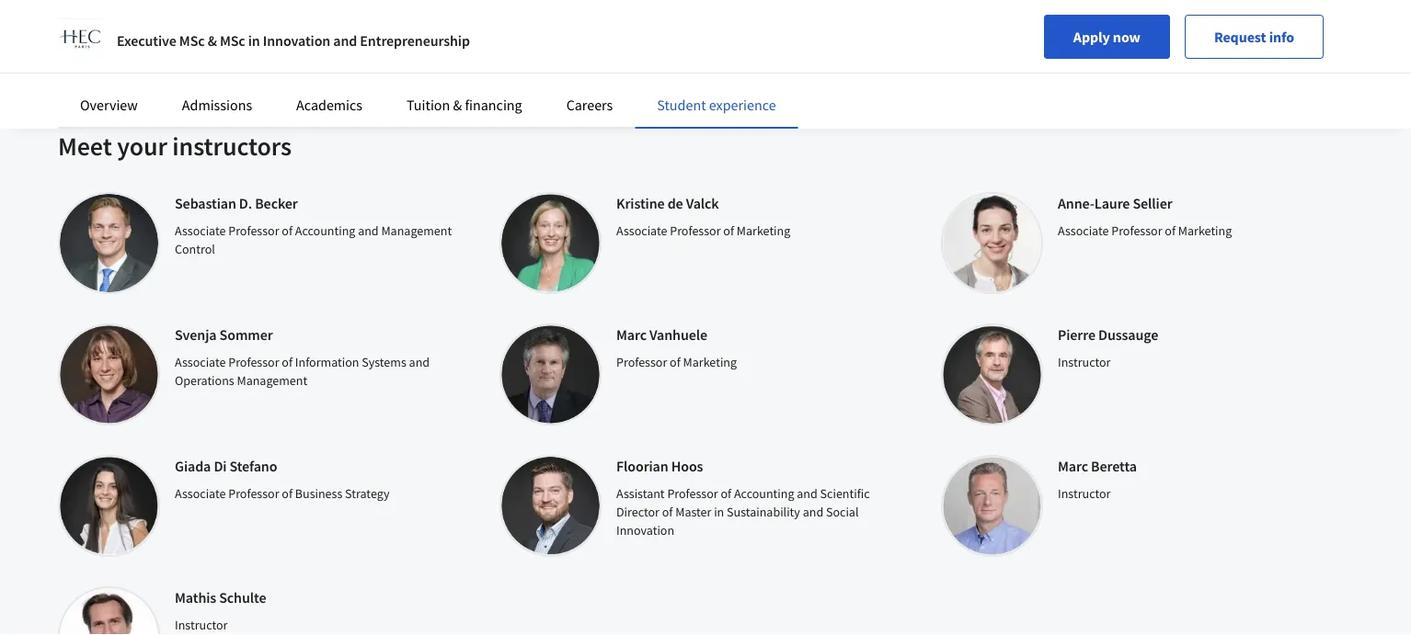 Task type: locate. For each thing, give the bounding box(es) containing it.
& right tuition
[[453, 96, 462, 114]]

& up admissions link at the left
[[208, 31, 217, 50]]

professor down marc vanhuele
[[616, 354, 667, 371]]

assistant professor of accounting and scientific director of master in sustainability and social innovation
[[616, 486, 870, 539]]

1 msc from the left
[[179, 31, 205, 50]]

academics
[[296, 96, 362, 114]]

strategy
[[345, 486, 390, 502]]

marc for marc vanhuele
[[616, 326, 647, 344]]

0 horizontal spatial innovation
[[263, 31, 330, 50]]

schulte
[[219, 589, 266, 607]]

of for sebastian d. becker
[[282, 223, 293, 239]]

0 vertical spatial &
[[208, 31, 217, 50]]

becker
[[255, 194, 298, 212]]

instructor
[[1058, 354, 1111, 371], [1058, 486, 1111, 502], [175, 617, 228, 634]]

professor down stefano on the bottom left of the page
[[228, 486, 279, 502]]

d.
[[239, 194, 252, 212]]

professor down d.
[[228, 223, 279, 239]]

1 horizontal spatial accounting
[[734, 486, 794, 502]]

0 horizontal spatial associate professor of marketing
[[616, 223, 790, 239]]

professor inside assistant professor of accounting and scientific director of master in sustainability and social innovation
[[667, 486, 718, 502]]

associate professor of marketing
[[616, 223, 790, 239], [1058, 223, 1232, 239]]

associate up operations
[[175, 354, 226, 371]]

professor for giada di stefano
[[228, 486, 279, 502]]

tuition & financing link
[[407, 96, 522, 114]]

0 horizontal spatial msc
[[179, 31, 205, 50]]

1 vertical spatial innovation
[[616, 522, 674, 539]]

and
[[333, 31, 357, 50], [358, 223, 379, 239], [409, 354, 430, 371], [797, 486, 818, 502], [803, 504, 823, 521]]

1 horizontal spatial marc
[[1058, 457, 1088, 476]]

1 vertical spatial management
[[237, 373, 307, 389]]

entrepreneurship
[[360, 31, 470, 50]]

professor
[[228, 223, 279, 239], [670, 223, 721, 239], [1111, 223, 1162, 239], [228, 354, 279, 371], [616, 354, 667, 371], [228, 486, 279, 502], [667, 486, 718, 502]]

1 associate professor of marketing from the left
[[616, 223, 790, 239]]

2 vertical spatial instructor
[[175, 617, 228, 634]]

1 vertical spatial accounting
[[734, 486, 794, 502]]

1 horizontal spatial associate professor of marketing
[[1058, 223, 1232, 239]]

management inside 'associate professor of information systems and operations management'
[[237, 373, 307, 389]]

associate down kristine
[[616, 223, 667, 239]]

meet your instructors
[[58, 130, 292, 162]]

business
[[295, 486, 342, 502]]

of inside 'associate professor of information systems and operations management'
[[282, 354, 293, 371]]

financing
[[465, 96, 522, 114]]

associate professor of marketing down sellier
[[1058, 223, 1232, 239]]

associate professor of marketing for sellier
[[1058, 223, 1232, 239]]

instructor down marc beretta
[[1058, 486, 1111, 502]]

professor for sebastian d. becker
[[228, 223, 279, 239]]

giada
[[175, 457, 211, 476]]

instructors
[[172, 130, 292, 162]]

tuition & financing
[[407, 96, 522, 114]]

2 associate professor of marketing from the left
[[1058, 223, 1232, 239]]

0 horizontal spatial management
[[237, 373, 307, 389]]

msc right executive
[[179, 31, 205, 50]]

pierre dussauge
[[1058, 326, 1158, 344]]

executive
[[117, 31, 176, 50]]

marc left 'beretta'
[[1058, 457, 1088, 476]]

&
[[208, 31, 217, 50], [453, 96, 462, 114]]

accounting down becker
[[295, 223, 355, 239]]

professor down sellier
[[1111, 223, 1162, 239]]

stefano
[[229, 457, 277, 476]]

operations
[[175, 373, 234, 389]]

1 vertical spatial instructor
[[1058, 486, 1111, 502]]

accounting for sebastian d. becker
[[295, 223, 355, 239]]

info
[[1269, 28, 1294, 46]]

instructor down pierre
[[1058, 354, 1111, 371]]

0 horizontal spatial accounting
[[295, 223, 355, 239]]

1 vertical spatial in
[[714, 504, 724, 521]]

1 horizontal spatial in
[[714, 504, 724, 521]]

associate up the control
[[175, 223, 226, 239]]

control
[[175, 241, 215, 258]]

0 vertical spatial marc
[[616, 326, 647, 344]]

msc
[[179, 31, 205, 50], [220, 31, 245, 50]]

0 vertical spatial in
[[248, 31, 260, 50]]

associate for giada
[[175, 486, 226, 502]]

accounting inside 'associate professor of accounting and management control'
[[295, 223, 355, 239]]

in right master
[[714, 504, 724, 521]]

1 horizontal spatial management
[[381, 223, 452, 239]]

associate professor of marketing for valck
[[616, 223, 790, 239]]

instructor down the mathis
[[175, 617, 228, 634]]

of
[[282, 223, 293, 239], [723, 223, 734, 239], [1165, 223, 1176, 239], [282, 354, 293, 371], [670, 354, 680, 371], [282, 486, 293, 502], [721, 486, 731, 502], [662, 504, 673, 521]]

associate professor of accounting and management control
[[175, 223, 452, 258]]

1 vertical spatial marc
[[1058, 457, 1088, 476]]

tuition
[[407, 96, 450, 114]]

marketing
[[737, 223, 790, 239], [1178, 223, 1232, 239], [683, 354, 737, 371]]

0 vertical spatial accounting
[[295, 223, 355, 239]]

associate down anne-
[[1058, 223, 1109, 239]]

1 horizontal spatial msc
[[220, 31, 245, 50]]

professor up master
[[667, 486, 718, 502]]

admissions link
[[182, 96, 252, 114]]

accounting inside assistant professor of accounting and scientific director of master in sustainability and social innovation
[[734, 486, 794, 502]]

student
[[657, 96, 706, 114]]

instructor for pierre
[[1058, 354, 1111, 371]]

marc left vanhuele
[[616, 326, 647, 344]]

in
[[248, 31, 260, 50], [714, 504, 724, 521]]

msc up admissions link at the left
[[220, 31, 245, 50]]

marc
[[616, 326, 647, 344], [1058, 457, 1088, 476]]

of for giada di stefano
[[282, 486, 293, 502]]

0 vertical spatial instructor
[[1058, 354, 1111, 371]]

associate professor of marketing down 'valck'
[[616, 223, 790, 239]]

accounting up sustainability
[[734, 486, 794, 502]]

management
[[381, 223, 452, 239], [237, 373, 307, 389]]

information
[[295, 354, 359, 371]]

mathis
[[175, 589, 216, 607]]

professor down 'valck'
[[670, 223, 721, 239]]

apply now button
[[1044, 15, 1170, 59]]

apply now
[[1073, 28, 1140, 46]]

associate
[[175, 223, 226, 239], [616, 223, 667, 239], [1058, 223, 1109, 239], [175, 354, 226, 371], [175, 486, 226, 502]]

executive msc & msc in innovation and entrepreneurship
[[117, 31, 470, 50]]

in up admissions link at the left
[[248, 31, 260, 50]]

accounting
[[295, 223, 355, 239], [734, 486, 794, 502]]

giada di stefano image
[[58, 455, 160, 557]]

associate inside 'associate professor of information systems and operations management'
[[175, 354, 226, 371]]

1 vertical spatial &
[[453, 96, 462, 114]]

vanhuele
[[649, 326, 707, 344]]

associate inside 'associate professor of accounting and management control'
[[175, 223, 226, 239]]

student experience
[[657, 96, 776, 114]]

associate down 'giada'
[[175, 486, 226, 502]]

professor down sommer
[[228, 354, 279, 371]]

mathis schulte
[[175, 589, 266, 607]]

of for floorian hoos
[[721, 486, 731, 502]]

0 vertical spatial innovation
[[263, 31, 330, 50]]

professor inside 'associate professor of accounting and management control'
[[228, 223, 279, 239]]

pierre dussauge image
[[941, 324, 1043, 426]]

professor inside 'associate professor of information systems and operations management'
[[228, 354, 279, 371]]

innovation down director
[[616, 522, 674, 539]]

sebastian d. becker image
[[58, 192, 160, 294]]

0 horizontal spatial marc
[[616, 326, 647, 344]]

1 horizontal spatial innovation
[[616, 522, 674, 539]]

sustainability
[[727, 504, 800, 521]]

0 vertical spatial management
[[381, 223, 452, 239]]

innovation
[[263, 31, 330, 50], [616, 522, 674, 539]]

request
[[1214, 28, 1266, 46]]

2 msc from the left
[[220, 31, 245, 50]]

experience
[[709, 96, 776, 114]]

sellier
[[1133, 194, 1172, 212]]

of inside 'associate professor of accounting and management control'
[[282, 223, 293, 239]]

your
[[117, 130, 167, 162]]

associate for svenja
[[175, 354, 226, 371]]

accounting for floorian hoos
[[734, 486, 794, 502]]

innovation up academics link
[[263, 31, 330, 50]]



Task type: describe. For each thing, give the bounding box(es) containing it.
scientific
[[820, 486, 870, 502]]

social
[[826, 504, 859, 521]]

1 horizontal spatial &
[[453, 96, 462, 114]]

instructor for mathis
[[175, 617, 228, 634]]

apply
[[1073, 28, 1110, 46]]

svenja sommer image
[[58, 324, 160, 426]]

svenja sommer
[[175, 326, 273, 344]]

of for anne-laure sellier
[[1165, 223, 1176, 239]]

associate for anne-
[[1058, 223, 1109, 239]]

marc for marc beretta
[[1058, 457, 1088, 476]]

in inside assistant professor of accounting and scientific director of master in sustainability and social innovation
[[714, 504, 724, 521]]

anne-
[[1058, 194, 1094, 212]]

systems
[[362, 354, 406, 371]]

sommer
[[219, 326, 273, 344]]

overview link
[[80, 96, 138, 114]]

dussauge
[[1098, 326, 1158, 344]]

0 horizontal spatial in
[[248, 31, 260, 50]]

marc beretta
[[1058, 457, 1137, 476]]

innovation inside assistant professor of accounting and scientific director of master in sustainability and social innovation
[[616, 522, 674, 539]]

marketing for kristine de valck
[[737, 223, 790, 239]]

and inside 'associate professor of accounting and management control'
[[358, 223, 379, 239]]

meet
[[58, 130, 112, 162]]

professor for floorian hoos
[[667, 486, 718, 502]]

0 horizontal spatial &
[[208, 31, 217, 50]]

careers link
[[566, 96, 613, 114]]

hec paris logo image
[[58, 18, 102, 63]]

admissions
[[182, 96, 252, 114]]

associate for kristine
[[616, 223, 667, 239]]

director
[[616, 504, 659, 521]]

marc beretta image
[[941, 455, 1043, 557]]

careers
[[566, 96, 613, 114]]

hoos
[[671, 457, 703, 476]]

management inside 'associate professor of accounting and management control'
[[381, 223, 452, 239]]

anne-laure sellier
[[1058, 194, 1172, 212]]

kristine
[[616, 194, 665, 212]]

de
[[667, 194, 683, 212]]

marc vanhuele
[[616, 326, 707, 344]]

of for kristine de valck
[[723, 223, 734, 239]]

request info button
[[1185, 15, 1324, 59]]

request info
[[1214, 28, 1294, 46]]

di
[[214, 457, 227, 476]]

giada di stefano
[[175, 457, 277, 476]]

valck
[[686, 194, 719, 212]]

sebastian d. becker
[[175, 194, 298, 212]]

instructor for marc
[[1058, 486, 1111, 502]]

student experience link
[[657, 96, 776, 114]]

floorian hoos
[[616, 457, 703, 476]]

pierre
[[1058, 326, 1095, 344]]

professor of marketing
[[616, 354, 737, 371]]

of for svenja sommer
[[282, 354, 293, 371]]

academics link
[[296, 96, 362, 114]]

overview
[[80, 96, 138, 114]]

marc vanhuele image
[[499, 324, 602, 426]]

svenja
[[175, 326, 217, 344]]

and inside 'associate professor of information systems and operations management'
[[409, 354, 430, 371]]

associate professor of information systems and operations management
[[175, 354, 430, 389]]

associate professor of business strategy
[[175, 486, 390, 502]]

kristine de valck image
[[499, 192, 602, 294]]

professor for kristine de valck
[[670, 223, 721, 239]]

laure
[[1094, 194, 1130, 212]]

now
[[1113, 28, 1140, 46]]

floorian
[[616, 457, 668, 476]]

beretta
[[1091, 457, 1137, 476]]

master
[[675, 504, 711, 521]]

anne-laure sellier image
[[941, 192, 1043, 294]]

sebastian
[[175, 194, 236, 212]]

marketing for anne-laure sellier
[[1178, 223, 1232, 239]]

kristine de valck
[[616, 194, 719, 212]]

professor for svenja sommer
[[228, 354, 279, 371]]

assistant
[[616, 486, 665, 502]]

professor for anne-laure sellier
[[1111, 223, 1162, 239]]

associate for sebastian
[[175, 223, 226, 239]]

floorian hoos image
[[499, 455, 602, 557]]



Task type: vqa. For each thing, say whether or not it's contained in the screenshot.
the middle 'Education'
no



